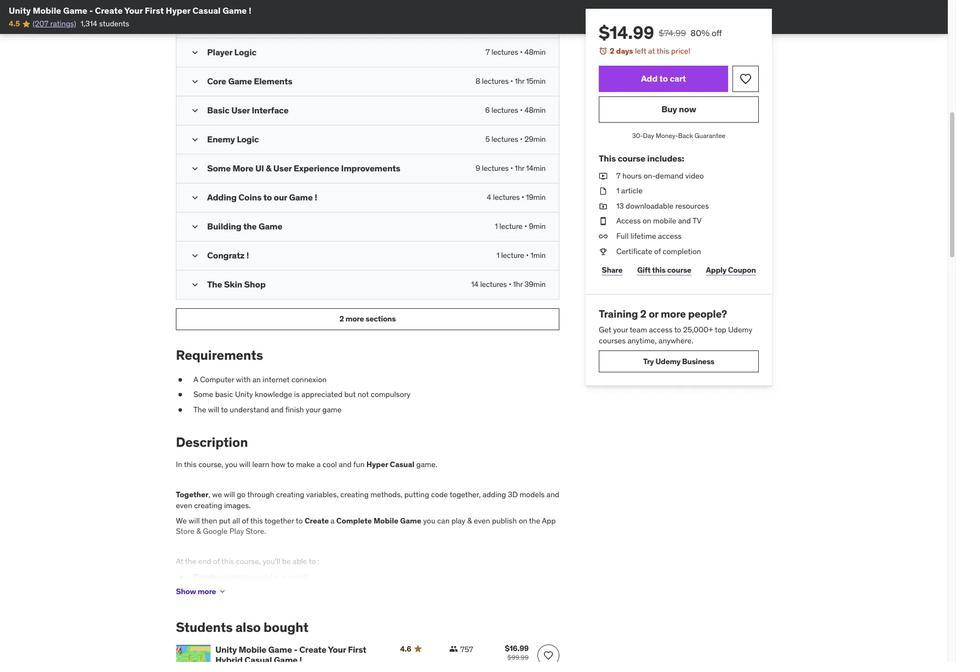 Task type: describe. For each thing, give the bounding box(es) containing it.
this up the store.
[[250, 516, 263, 526]]

is
[[294, 390, 300, 400]]

gift this course
[[637, 265, 691, 275]]

create down variables,
[[305, 516, 329, 526]]

code
[[431, 490, 448, 500]]

• for shop
[[509, 279, 511, 289]]

1 vertical spatial unity
[[235, 390, 253, 400]]

2 horizontal spatial of
[[654, 246, 661, 256]]

will inside , we will go through creating variables, creating methods, putting code together, adding 3d models and even creating images.
[[224, 490, 235, 500]]

1hr for the skin shop
[[513, 279, 523, 289]]

be
[[282, 557, 291, 567]]

game inside at the end of this course, you'll be able to : create a similar game by yourself
[[249, 572, 269, 582]]

player
[[207, 47, 232, 57]]

more for show more
[[198, 587, 216, 597]]

25,000+
[[683, 325, 713, 335]]

• left 29min
[[520, 134, 523, 144]]

mobile
[[653, 216, 676, 226]]

1 for building the game
[[495, 221, 498, 231]]

80%
[[690, 27, 710, 38]]

complete
[[336, 516, 372, 526]]

with
[[236, 375, 251, 384]]

coins
[[238, 192, 262, 203]]

access inside 'training 2 or more people? get your team access to 25,000+ top udemy courses anytime, anywhere.'
[[649, 325, 673, 335]]

0 vertical spatial on
[[643, 216, 651, 226]]

put
[[219, 516, 230, 526]]

elements
[[254, 76, 292, 87]]

xsmall image for 13
[[599, 201, 608, 212]]

1 vertical spatial of
[[242, 516, 249, 526]]

completion
[[663, 246, 701, 256]]

19min
[[526, 192, 546, 202]]

& for even
[[467, 516, 472, 526]]

on inside you can play & even publish on the app store & google play store.
[[519, 516, 527, 526]]

2 vertical spatial &
[[196, 527, 201, 537]]

your for more
[[613, 325, 628, 335]]

2 more sections
[[339, 314, 396, 324]]

will right we
[[189, 516, 200, 526]]

methods,
[[370, 490, 402, 500]]

basic user interface
[[207, 105, 289, 116]]

back
[[678, 131, 693, 139]]

fun
[[353, 460, 365, 470]]

adding
[[482, 490, 506, 500]]

publish
[[492, 516, 517, 526]]

to inside button
[[659, 73, 668, 84]]

includes:
[[647, 153, 684, 164]]

• for to
[[521, 192, 524, 202]]

downloadable
[[626, 201, 673, 211]]

lifetime
[[630, 231, 656, 241]]

courses
[[599, 336, 626, 345]]

0 horizontal spatial course
[[618, 153, 645, 164]]

of inside at the end of this course, you'll be able to : create a similar game by yourself
[[213, 557, 220, 567]]

• for ui
[[510, 163, 513, 173]]

30-day money-back guarantee
[[632, 131, 726, 139]]

to left our
[[263, 192, 272, 203]]

enemy logic
[[207, 134, 259, 145]]

improvements
[[341, 163, 400, 174]]

price!
[[671, 46, 690, 56]]

7 for 7 hours on-demand video
[[616, 171, 621, 181]]

apply coupon
[[706, 265, 756, 275]]

4.6
[[400, 644, 411, 654]]

certificate of completion
[[616, 246, 701, 256]]

and left tv
[[678, 216, 691, 226]]

end
[[198, 557, 211, 567]]

store.
[[246, 527, 266, 537]]

first for unity mobile game - create your first hybrid casual game !
[[348, 644, 366, 655]]

small image for core
[[190, 76, 201, 87]]

more for 2 more sections
[[346, 314, 364, 324]]

unity mobile game - create your first hybrid casual game !
[[215, 644, 366, 662]]

some more ui & user experience improvements
[[207, 163, 400, 174]]

48min for basic user interface
[[524, 105, 546, 115]]

create inside at the end of this course, you'll be able to : create a similar game by yourself
[[193, 572, 218, 582]]

description
[[176, 434, 248, 451]]

• for elements
[[510, 76, 513, 86]]

lecture for congratz !
[[501, 250, 524, 260]]

14min
[[526, 163, 546, 173]]

small image for congratz
[[190, 250, 201, 261]]

this right gift
[[652, 265, 666, 275]]

xsmall image for 7
[[599, 171, 608, 181]]

then
[[202, 516, 217, 526]]

more
[[233, 163, 253, 174]]

5
[[485, 134, 490, 144]]

day
[[643, 131, 654, 139]]

more inside 'training 2 or more people? get your team access to 25,000+ top udemy courses anytime, anywhere.'
[[661, 307, 686, 321]]

xsmall image left 757
[[449, 645, 458, 654]]

the for the skin shop
[[207, 279, 222, 290]]

together,
[[450, 490, 481, 500]]

the for at the end of this course, you'll be able to : create a similar game by yourself
[[185, 557, 196, 567]]

share
[[602, 265, 623, 275]]

experience
[[294, 163, 339, 174]]

buy now button
[[599, 96, 759, 123]]

and left fun
[[339, 460, 352, 470]]

similar
[[225, 572, 248, 582]]

ratings)
[[50, 19, 76, 29]]

to right the together
[[296, 516, 303, 526]]

basic
[[207, 105, 229, 116]]

your for understand
[[306, 405, 320, 415]]

show more button
[[176, 581, 227, 603]]

google
[[203, 527, 228, 537]]

• left 1min
[[526, 250, 529, 260]]

putting
[[404, 490, 429, 500]]

team
[[630, 325, 647, 335]]

coupon
[[728, 265, 756, 275]]

1 horizontal spatial game
[[322, 405, 342, 415]]

- for hybrid
[[294, 644, 297, 655]]

interface
[[252, 105, 289, 116]]

first for unity mobile game - create your first hyper casual game !
[[145, 5, 164, 16]]

store
[[176, 527, 194, 537]]

the for setup the project
[[229, 14, 241, 24]]

together
[[265, 516, 294, 526]]

2 horizontal spatial mobile
[[374, 516, 398, 526]]

1 horizontal spatial user
[[273, 163, 292, 174]]

! right congratz
[[246, 250, 249, 261]]

0 horizontal spatial udemy
[[655, 357, 681, 366]]

1 vertical spatial wishlist image
[[543, 650, 554, 661]]

lectures up "8 lectures • 1hr 15min"
[[491, 47, 518, 57]]

to inside at the end of this course, you'll be able to : create a similar game by yourself
[[309, 557, 316, 567]]

to down basic
[[221, 405, 228, 415]]

9
[[476, 163, 480, 173]]

computer
[[200, 375, 234, 384]]

small image for some
[[190, 163, 201, 174]]

(207 ratings)
[[33, 19, 76, 29]]

we will then put all of this together to create a complete mobile game
[[176, 516, 421, 526]]

hours
[[622, 171, 642, 181]]

the for building the game
[[243, 221, 257, 232]]

create up 1,314 students on the left top of page
[[95, 5, 123, 16]]

alarm image
[[599, 47, 608, 55]]

1 horizontal spatial creating
[[276, 490, 304, 500]]

,
[[208, 490, 210, 500]]

lectures for ui
[[482, 163, 509, 173]]

this inside at the end of this course, you'll be able to : create a similar game by yourself
[[221, 557, 234, 567]]

understand
[[230, 405, 269, 415]]

$99.99
[[507, 654, 529, 662]]

4 lectures • 19min
[[487, 192, 546, 202]]

2 for 2 more sections
[[339, 314, 344, 324]]

a
[[193, 375, 198, 384]]

xsmall image inside show more 'button'
[[218, 587, 227, 596]]

- for hyper
[[89, 5, 93, 16]]

! down experience
[[315, 192, 317, 203]]

resources
[[675, 201, 709, 211]]

appreciated
[[302, 390, 342, 400]]

some for some basic unity knowledge is appreciated but not compulsory
[[193, 390, 213, 400]]

0 horizontal spatial creating
[[194, 501, 222, 511]]

learn
[[252, 460, 269, 470]]

guarantee
[[695, 131, 726, 139]]

small image for enemy
[[190, 134, 201, 145]]

show
[[176, 587, 196, 597]]

at
[[176, 557, 183, 567]]

certificate
[[616, 246, 652, 256]]

1 lecture • 9min
[[495, 221, 546, 231]]

small image for adding
[[190, 192, 201, 203]]

0 vertical spatial hyper
[[166, 5, 191, 16]]

757
[[460, 645, 473, 655]]

9 lectures • 1hr 14min
[[476, 163, 546, 173]]

together
[[176, 490, 208, 500]]

• up "8 lectures • 1hr 15min"
[[520, 47, 523, 57]]

your for hybrid
[[328, 644, 346, 655]]

1hr for core game elements
[[515, 76, 524, 86]]

try udemy business
[[643, 357, 714, 366]]

13 downloadable resources
[[616, 201, 709, 211]]

• for interface
[[520, 105, 523, 115]]

will down basic
[[208, 405, 219, 415]]



Task type: locate. For each thing, give the bounding box(es) containing it.
your inside 'training 2 or more people? get your team access to 25,000+ top udemy courses anytime, anywhere.'
[[613, 325, 628, 335]]

to left :
[[309, 557, 316, 567]]

variables,
[[306, 490, 339, 500]]

2 horizontal spatial &
[[467, 516, 472, 526]]

images.
[[224, 501, 251, 511]]

2 horizontal spatial casual
[[390, 460, 414, 470]]

39min
[[524, 279, 546, 289]]

0 vertical spatial a
[[317, 460, 321, 470]]

building the game
[[207, 221, 282, 232]]

0 vertical spatial udemy
[[728, 325, 752, 335]]

30-
[[632, 131, 643, 139]]

2 for 2 days left at this price!
[[610, 46, 614, 56]]

0 vertical spatial 1
[[616, 186, 619, 196]]

udemy inside 'training 2 or more people? get your team access to 25,000+ top udemy courses anytime, anywhere.'
[[728, 325, 752, 335]]

48min
[[524, 47, 546, 57], [524, 105, 546, 115]]

14
[[471, 279, 478, 289]]

course,
[[198, 460, 223, 470], [236, 557, 261, 567]]

the
[[229, 14, 241, 24], [243, 221, 257, 232], [529, 516, 540, 526], [185, 557, 196, 567]]

• left 9min
[[524, 221, 527, 231]]

• left 19min
[[521, 192, 524, 202]]

0 horizontal spatial user
[[231, 105, 250, 116]]

3 small image from the top
[[190, 192, 201, 203]]

add to cart button
[[599, 66, 728, 92]]

0 vertical spatial casual
[[192, 5, 221, 16]]

article
[[621, 186, 643, 196]]

1 small image from the top
[[190, 47, 201, 58]]

more inside button
[[346, 314, 364, 324]]

casual left game.
[[390, 460, 414, 470]]

1 for congratz !
[[497, 250, 499, 260]]

1hr left the 15min
[[515, 76, 524, 86]]

1 horizontal spatial on
[[643, 216, 651, 226]]

user right ui
[[273, 163, 292, 174]]

1 horizontal spatial course
[[667, 265, 691, 275]]

will left go
[[224, 490, 235, 500]]

training 2 or more people? get your team access to 25,000+ top udemy courses anytime, anywhere.
[[599, 307, 752, 345]]

this course includes:
[[599, 153, 684, 164]]

1 vertical spatial casual
[[390, 460, 414, 470]]

1 vertical spatial first
[[348, 644, 366, 655]]

the left app
[[529, 516, 540, 526]]

your for hyper
[[124, 5, 143, 16]]

$74.99
[[659, 27, 686, 38]]

access on mobile and tv
[[616, 216, 702, 226]]

1 horizontal spatial your
[[613, 325, 628, 335]]

a
[[317, 460, 321, 470], [331, 516, 335, 526], [219, 572, 223, 582]]

1 horizontal spatial mobile
[[239, 644, 266, 655]]

5 small image from the top
[[190, 279, 201, 290]]

small image
[[190, 76, 201, 87], [190, 134, 201, 145], [190, 163, 201, 174], [190, 221, 201, 232], [190, 279, 201, 290]]

course down completion
[[667, 265, 691, 275]]

small image left congratz
[[190, 250, 201, 261]]

unity down students also bought
[[215, 644, 237, 655]]

lectures right 14
[[480, 279, 507, 289]]

even inside you can play & even publish on the app store & google play store.
[[474, 516, 490, 526]]

1 horizontal spatial wishlist image
[[739, 72, 752, 85]]

connexion
[[291, 375, 327, 384]]

first inside unity mobile game - create your first hybrid casual game !
[[348, 644, 366, 655]]

you'll
[[263, 557, 280, 567]]

1 horizontal spatial udemy
[[728, 325, 752, 335]]

xsmall image
[[190, 14, 198, 25], [599, 171, 608, 181], [599, 186, 608, 197], [176, 375, 185, 385], [218, 587, 227, 596], [449, 645, 458, 654]]

0 horizontal spatial -
[[89, 5, 93, 16]]

0 horizontal spatial game
[[249, 572, 269, 582]]

1hr for some more ui & user experience improvements
[[515, 163, 524, 173]]

1 horizontal spatial 7
[[616, 171, 621, 181]]

to right "how"
[[287, 460, 294, 470]]

anywhere.
[[659, 336, 693, 345]]

0 horizontal spatial even
[[176, 501, 192, 511]]

1 horizontal spatial your
[[328, 644, 346, 655]]

1 vertical spatial lecture
[[501, 250, 524, 260]]

1 vertical spatial hyper
[[366, 460, 388, 470]]

• left the 15min
[[510, 76, 513, 86]]

0 vertical spatial lecture
[[499, 221, 523, 231]]

3 small image from the top
[[190, 163, 201, 174]]

share button
[[599, 259, 625, 281]]

to inside 'training 2 or more people? get your team access to 25,000+ top udemy courses anytime, anywhere.'
[[674, 325, 681, 335]]

even left publish
[[474, 516, 490, 526]]

a computer with an internet connexion
[[193, 375, 327, 384]]

2 vertical spatial unity
[[215, 644, 237, 655]]

and
[[678, 216, 691, 226], [271, 405, 284, 415], [339, 460, 352, 470], [547, 490, 559, 500]]

0 horizontal spatial hyper
[[166, 5, 191, 16]]

some down a
[[193, 390, 213, 400]]

• for game
[[524, 221, 527, 231]]

xsmall image for certificate
[[599, 246, 608, 257]]

and right models
[[547, 490, 559, 500]]

of right end
[[213, 557, 220, 567]]

0 horizontal spatial your
[[124, 5, 143, 16]]

2 inside 'training 2 or more people? get your team access to 25,000+ top udemy courses anytime, anywhere.'
[[640, 307, 646, 321]]

0 vertical spatial your
[[613, 325, 628, 335]]

0 horizontal spatial casual
[[192, 5, 221, 16]]

4 small image from the top
[[190, 250, 201, 261]]

1 horizontal spatial course,
[[236, 557, 261, 567]]

unity mobile game - create your first hyper casual game !
[[9, 5, 251, 16]]

1 vertical spatial access
[[649, 325, 673, 335]]

bought
[[264, 619, 308, 636]]

9min
[[529, 221, 546, 231]]

1,314
[[80, 19, 97, 29]]

your down appreciated
[[306, 405, 320, 415]]

lectures right 8
[[482, 76, 509, 86]]

! down bought at the left bottom of the page
[[299, 655, 302, 662]]

1 down 4 lectures • 19min
[[495, 221, 498, 231]]

mobile inside unity mobile game - create your first hybrid casual game !
[[239, 644, 266, 655]]

play
[[451, 516, 465, 526]]

sections
[[366, 314, 396, 324]]

first
[[145, 5, 164, 16], [348, 644, 366, 655]]

1 vertical spatial course
[[667, 265, 691, 275]]

internet
[[263, 375, 290, 384]]

0 horizontal spatial wishlist image
[[543, 650, 554, 661]]

1 vertical spatial 1
[[495, 221, 498, 231]]

2 small image from the top
[[190, 134, 201, 145]]

48min up 29min
[[524, 105, 546, 115]]

creating down the ,
[[194, 501, 222, 511]]

play
[[229, 527, 244, 537]]

mobile for unity mobile game - create your first hybrid casual game !
[[239, 644, 266, 655]]

adding coins to our game !
[[207, 192, 317, 203]]

the down a
[[193, 405, 206, 415]]

access down or
[[649, 325, 673, 335]]

some left more
[[207, 163, 231, 174]]

casual up the player
[[192, 5, 221, 16]]

lectures
[[491, 47, 518, 57], [482, 76, 509, 86], [491, 105, 518, 115], [491, 134, 518, 144], [482, 163, 509, 173], [493, 192, 520, 202], [480, 279, 507, 289]]

a left similar
[[219, 572, 223, 582]]

1 vertical spatial mobile
[[374, 516, 398, 526]]

this right at
[[657, 46, 669, 56]]

1 48min from the top
[[524, 47, 546, 57]]

1 vertical spatial 7
[[616, 171, 621, 181]]

cool
[[323, 460, 337, 470]]

game
[[322, 405, 342, 415], [249, 572, 269, 582]]

even inside , we will go through creating variables, creating methods, putting code together, adding 3d models and even creating images.
[[176, 501, 192, 511]]

small image left more
[[190, 163, 201, 174]]

go
[[237, 490, 246, 500]]

0 vertical spatial 48min
[[524, 47, 546, 57]]

more inside 'button'
[[198, 587, 216, 597]]

! right setup
[[249, 5, 251, 16]]

1 vertical spatial some
[[193, 390, 213, 400]]

you left can
[[423, 516, 435, 526]]

2 inside button
[[339, 314, 344, 324]]

unity down with
[[235, 390, 253, 400]]

xsmall image
[[599, 201, 608, 212], [599, 216, 608, 227], [599, 231, 608, 242], [599, 246, 608, 257], [176, 390, 185, 400], [176, 405, 185, 416]]

xsmall image left basic
[[176, 390, 185, 400]]

1 vertical spatial &
[[467, 516, 472, 526]]

7 up "8 lectures • 1hr 15min"
[[486, 47, 490, 57]]

0 horizontal spatial course,
[[198, 460, 223, 470]]

course, up similar
[[236, 557, 261, 567]]

you down description on the left bottom of the page
[[225, 460, 237, 470]]

0 horizontal spatial first
[[145, 5, 164, 16]]

0 vertical spatial your
[[124, 5, 143, 16]]

small image left core at the top left of the page
[[190, 76, 201, 87]]

will left learn on the bottom left of page
[[239, 460, 250, 470]]

the right at
[[185, 557, 196, 567]]

0 vertical spatial you
[[225, 460, 237, 470]]

0 vertical spatial access
[[658, 231, 682, 241]]

user
[[231, 105, 250, 116], [273, 163, 292, 174]]

0 vertical spatial of
[[654, 246, 661, 256]]

1 vertical spatial user
[[273, 163, 292, 174]]

2 left sections
[[339, 314, 344, 324]]

0 vertical spatial first
[[145, 5, 164, 16]]

xsmall image for the
[[176, 405, 185, 416]]

29min
[[524, 134, 546, 144]]

the inside at the end of this course, you'll be able to : create a similar game by yourself
[[185, 557, 196, 567]]

1 horizontal spatial of
[[242, 516, 249, 526]]

xsmall image for 1
[[599, 186, 608, 197]]

udemy right try at the bottom right of the page
[[655, 357, 681, 366]]

xsmall image left setup
[[190, 14, 198, 25]]

1 vertical spatial even
[[474, 516, 490, 526]]

& for user
[[266, 163, 271, 174]]

this right in
[[184, 460, 197, 470]]

0 horizontal spatial you
[[225, 460, 237, 470]]

mobile down methods,
[[374, 516, 398, 526]]

even
[[176, 501, 192, 511], [474, 516, 490, 526]]

0 horizontal spatial your
[[306, 405, 320, 415]]

1 vertical spatial on
[[519, 516, 527, 526]]

2 vertical spatial casual
[[244, 655, 272, 662]]

this
[[657, 46, 669, 56], [652, 265, 666, 275], [184, 460, 197, 470], [250, 516, 263, 526], [221, 557, 234, 567]]

unity
[[9, 5, 31, 16], [235, 390, 253, 400], [215, 644, 237, 655]]

unity for unity mobile game - create your first hybrid casual game !
[[215, 644, 237, 655]]

2 left or
[[640, 307, 646, 321]]

to left cart
[[659, 73, 668, 84]]

you inside you can play & even publish on the app store & google play store.
[[423, 516, 435, 526]]

make
[[296, 460, 315, 470]]

small image for the
[[190, 279, 201, 290]]

your inside unity mobile game - create your first hybrid casual game !
[[328, 644, 346, 655]]

0 horizontal spatial 7
[[486, 47, 490, 57]]

1 vertical spatial -
[[294, 644, 297, 655]]

to
[[659, 73, 668, 84], [263, 192, 272, 203], [674, 325, 681, 335], [221, 405, 228, 415], [287, 460, 294, 470], [296, 516, 303, 526], [309, 557, 316, 567]]

an
[[252, 375, 261, 384]]

mobile for unity mobile game - create your first hyper casual game !
[[33, 5, 61, 16]]

xsmall image for some
[[176, 390, 185, 400]]

1 horizontal spatial more
[[346, 314, 364, 324]]

xsmall image for full
[[599, 231, 608, 242]]

1 horizontal spatial the
[[207, 279, 222, 290]]

4 small image from the top
[[190, 221, 201, 232]]

1 vertical spatial a
[[331, 516, 335, 526]]

1hr left 39min
[[513, 279, 523, 289]]

the inside you can play & even publish on the app store & google play store.
[[529, 516, 540, 526]]

8 lectures • 1hr 15min
[[476, 76, 546, 86]]

lectures right 5
[[491, 134, 518, 144]]

mobile down also
[[239, 644, 266, 655]]

1 small image from the top
[[190, 76, 201, 87]]

4.5
[[9, 19, 20, 29]]

udemy
[[728, 325, 752, 335], [655, 357, 681, 366]]

the for the will to understand and finish your game
[[193, 405, 206, 415]]

2 more sections button
[[176, 308, 559, 330]]

a left cool
[[317, 460, 321, 470]]

0 vertical spatial even
[[176, 501, 192, 511]]

4
[[487, 192, 491, 202]]

xsmall image left the full at the top
[[599, 231, 608, 242]]

a left "complete"
[[331, 516, 335, 526]]

1 left 'article'
[[616, 186, 619, 196]]

0 vertical spatial logic
[[234, 47, 256, 57]]

small image left building
[[190, 221, 201, 232]]

more right "show"
[[198, 587, 216, 597]]

and inside , we will go through creating variables, creating methods, putting code together, adding 3d models and even creating images.
[[547, 490, 559, 500]]

unity for unity mobile game - create your first hyper casual game !
[[9, 5, 31, 16]]

course, down description on the left bottom of the page
[[198, 460, 223, 470]]

1 lecture • 1min
[[497, 250, 546, 260]]

$14.99 $74.99 80% off
[[599, 21, 722, 44]]

some for some more ui & user experience improvements
[[207, 163, 231, 174]]

small image for basic
[[190, 105, 201, 116]]

user right basic
[[231, 105, 250, 116]]

1 up 14 lectures • 1hr 39min
[[497, 250, 499, 260]]

xsmall image down this
[[599, 171, 608, 181]]

2 small image from the top
[[190, 105, 201, 116]]

7 lectures • 48min
[[486, 47, 546, 57]]

project
[[242, 14, 267, 24]]

0 vertical spatial user
[[231, 105, 250, 116]]

(207
[[33, 19, 48, 29]]

create
[[95, 5, 123, 16], [305, 516, 329, 526], [193, 572, 218, 582], [299, 644, 326, 655]]

15min
[[526, 76, 546, 86]]

to up anywhere.
[[674, 325, 681, 335]]

more left sections
[[346, 314, 364, 324]]

course up hours
[[618, 153, 645, 164]]

0 horizontal spatial more
[[198, 587, 216, 597]]

2 48min from the top
[[524, 105, 546, 115]]

casual inside unity mobile game - create your first hybrid casual game !
[[244, 655, 272, 662]]

unity mobile game - create your first hybrid casual game ! link
[[215, 644, 387, 662]]

& right play
[[467, 516, 472, 526]]

course, inside at the end of this course, you'll be able to : create a similar game by yourself
[[236, 557, 261, 567]]

congratz !
[[207, 250, 249, 261]]

lectures for to
[[493, 192, 520, 202]]

small image for building
[[190, 221, 201, 232]]

xsmall image up description on the left bottom of the page
[[176, 405, 185, 416]]

now
[[679, 104, 696, 115]]

students
[[176, 619, 233, 636]]

small image left enemy
[[190, 134, 201, 145]]

money-
[[656, 131, 678, 139]]

0 vertical spatial wishlist image
[[739, 72, 752, 85]]

create down end
[[193, 572, 218, 582]]

course
[[618, 153, 645, 164], [667, 265, 691, 275]]

1 vertical spatial your
[[328, 644, 346, 655]]

lectures for elements
[[482, 76, 509, 86]]

6 lectures • 48min
[[485, 105, 546, 115]]

1 vertical spatial 48min
[[524, 105, 546, 115]]

udemy right top
[[728, 325, 752, 335]]

1 vertical spatial your
[[306, 405, 320, 415]]

of
[[654, 246, 661, 256], [242, 516, 249, 526], [213, 557, 220, 567]]

the right building
[[243, 221, 257, 232]]

tv
[[693, 216, 702, 226]]

0 vertical spatial course,
[[198, 460, 223, 470]]

and down knowledge
[[271, 405, 284, 415]]

2 vertical spatial 1hr
[[513, 279, 523, 289]]

• left 39min
[[509, 279, 511, 289]]

7 hours on-demand video
[[616, 171, 704, 181]]

lecture left 1min
[[501, 250, 524, 260]]

also
[[235, 619, 261, 636]]

a inside at the end of this course, you'll be able to : create a similar game by yourself
[[219, 572, 223, 582]]

0 vertical spatial unity
[[9, 5, 31, 16]]

0 vertical spatial 1hr
[[515, 76, 524, 86]]

access down mobile
[[658, 231, 682, 241]]

some basic unity knowledge is appreciated but not compulsory
[[193, 390, 410, 400]]

14 lectures • 1hr 39min
[[471, 279, 546, 289]]

$16.99 $99.99
[[505, 644, 529, 662]]

! inside unity mobile game - create your first hybrid casual game !
[[299, 655, 302, 662]]

casual for unity mobile game - create your first hybrid casual game !
[[244, 655, 272, 662]]

0 horizontal spatial &
[[196, 527, 201, 537]]

lectures for shop
[[480, 279, 507, 289]]

lecture for building the game
[[499, 221, 523, 231]]

0 vertical spatial the
[[207, 279, 222, 290]]

xsmall image left access
[[599, 216, 608, 227]]

xsmall image for a
[[176, 375, 185, 385]]

the left skin
[[207, 279, 222, 290]]

- down bought at the left bottom of the page
[[294, 644, 297, 655]]

of right all at the left bottom
[[242, 516, 249, 526]]

all
[[232, 516, 240, 526]]

2 horizontal spatial a
[[331, 516, 335, 526]]

0 horizontal spatial 2
[[339, 314, 344, 324]]

2 vertical spatial mobile
[[239, 644, 266, 655]]

logic for enemy logic
[[237, 134, 259, 145]]

0 horizontal spatial mobile
[[33, 5, 61, 16]]

0 horizontal spatial on
[[519, 516, 527, 526]]

creating up "complete"
[[340, 490, 369, 500]]

48min for player logic
[[524, 47, 546, 57]]

2 days left at this price!
[[610, 46, 690, 56]]

logic for player logic
[[234, 47, 256, 57]]

1 horizontal spatial you
[[423, 516, 435, 526]]

1 horizontal spatial first
[[348, 644, 366, 655]]

1 vertical spatial course,
[[236, 557, 261, 567]]

small image for player
[[190, 47, 201, 58]]

0 vertical spatial 7
[[486, 47, 490, 57]]

- inside unity mobile game - create your first hybrid casual game !
[[294, 644, 297, 655]]

1hr left '14min' at top right
[[515, 163, 524, 173]]

xsmall image for setup
[[190, 14, 198, 25]]

logic right the player
[[234, 47, 256, 57]]

xsmall image for access
[[599, 216, 608, 227]]

1 horizontal spatial a
[[317, 460, 321, 470]]

xsmall image left the 1 article
[[599, 186, 608, 197]]

, we will go through creating variables, creating methods, putting code together, adding 3d models and even creating images.
[[176, 490, 559, 511]]

$14.99
[[599, 21, 654, 44]]

2 horizontal spatial more
[[661, 307, 686, 321]]

2 vertical spatial of
[[213, 557, 220, 567]]

on-
[[644, 171, 655, 181]]

not
[[358, 390, 369, 400]]

2 horizontal spatial creating
[[340, 490, 369, 500]]

casual for unity mobile game - create your first hyper casual game !
[[192, 5, 221, 16]]

2 vertical spatial 1
[[497, 250, 499, 260]]

0 vertical spatial &
[[266, 163, 271, 174]]

mobile up the (207
[[33, 5, 61, 16]]

7 for 7 lectures • 48min
[[486, 47, 490, 57]]

yourself
[[280, 572, 308, 582]]

create inside unity mobile game - create your first hybrid casual game !
[[299, 644, 326, 655]]

small image left the player
[[190, 47, 201, 58]]

1 vertical spatial you
[[423, 516, 435, 526]]

casual right hybrid
[[244, 655, 272, 662]]

1 vertical spatial logic
[[237, 134, 259, 145]]

of down full lifetime access
[[654, 246, 661, 256]]

buy
[[661, 104, 677, 115]]

1 vertical spatial 1hr
[[515, 163, 524, 173]]

lectures for interface
[[491, 105, 518, 115]]

small image left adding
[[190, 192, 201, 203]]

0 horizontal spatial the
[[193, 405, 206, 415]]

we
[[176, 516, 187, 526]]

unity inside unity mobile game - create your first hybrid casual game !
[[215, 644, 237, 655]]

wishlist image
[[739, 72, 752, 85], [543, 650, 554, 661]]

your up 'courses'
[[613, 325, 628, 335]]

small image
[[190, 47, 201, 58], [190, 105, 201, 116], [190, 192, 201, 203], [190, 250, 201, 261]]

2 vertical spatial a
[[219, 572, 223, 582]]

1min
[[530, 250, 546, 260]]

game down appreciated
[[322, 405, 342, 415]]

unity up 4.5
[[9, 5, 31, 16]]



Task type: vqa. For each thing, say whether or not it's contained in the screenshot.


